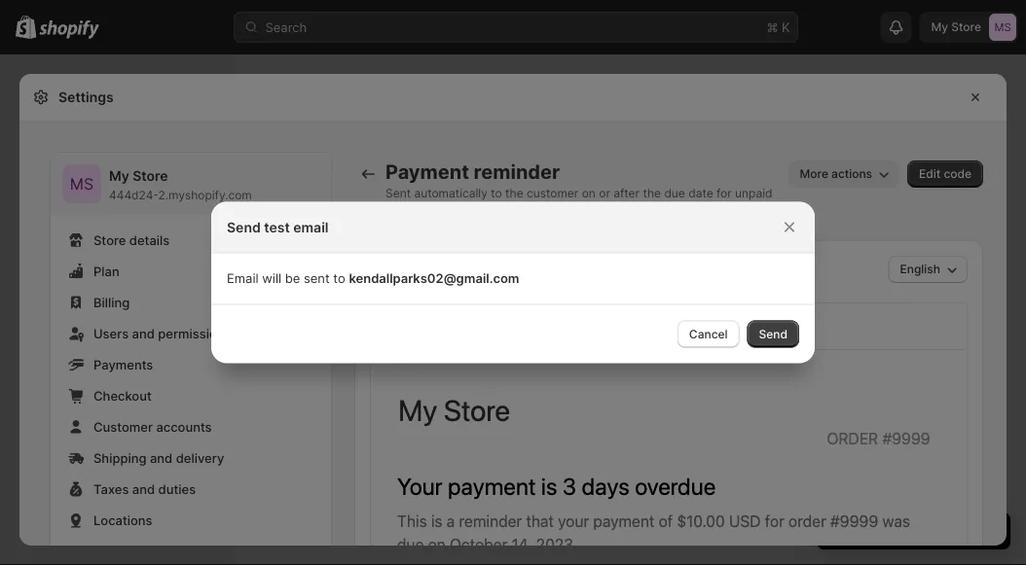 Task type: vqa. For each thing, say whether or not it's contained in the screenshot.
the middle "$0.00"
no



Task type: describe. For each thing, give the bounding box(es) containing it.
shipping and delivery
[[94, 451, 224, 466]]

due
[[665, 187, 686, 201]]

send test email dialog
[[0, 202, 1027, 364]]

details
[[129, 233, 170, 248]]

and for shipping
[[150, 451, 173, 466]]

checkout
[[94, 389, 152, 404]]

orders.
[[386, 202, 425, 216]]

sales
[[19, 338, 50, 352]]

store details link
[[62, 227, 319, 254]]

settings link
[[12, 523, 222, 550]]

send for send test email
[[227, 219, 261, 236]]

cancel button
[[678, 321, 740, 348]]

and for users
[[132, 326, 155, 341]]

to for will
[[333, 271, 346, 286]]

send button
[[748, 321, 800, 348]]

kendallparks02@gmail.com
[[349, 271, 520, 286]]

gift cards
[[94, 544, 153, 560]]

automatically
[[414, 187, 488, 201]]

sent
[[304, 271, 330, 286]]

locations
[[94, 513, 153, 528]]

sent
[[386, 187, 411, 201]]

edit code
[[920, 167, 972, 181]]

reminder
[[474, 160, 560, 184]]

search
[[265, 19, 307, 35]]

payment
[[386, 160, 469, 184]]

duties
[[158, 482, 196, 497]]

customer accounts link
[[62, 414, 319, 441]]

settings dialog
[[19, 74, 1007, 566]]

payments
[[94, 357, 153, 373]]

and for taxes
[[132, 482, 155, 497]]

k
[[782, 19, 790, 35]]

cancel
[[690, 327, 728, 341]]

customer accounts
[[94, 420, 212, 435]]

store details
[[94, 233, 170, 248]]

users
[[94, 326, 129, 341]]

checkout link
[[62, 383, 319, 410]]

on
[[582, 187, 596, 201]]

⌘ k
[[767, 19, 790, 35]]

users and permissions link
[[62, 320, 319, 348]]

discounts link
[[12, 288, 222, 316]]

taxes
[[94, 482, 129, 497]]

apps
[[19, 435, 49, 449]]

email will be sent to kendallparks02@gmail.com
[[227, 271, 520, 286]]

customer
[[527, 187, 579, 201]]

payment reminder sent automatically to the customer on or after the due date for unpaid orders.
[[386, 160, 773, 216]]

gift cards link
[[62, 539, 319, 566]]

taxes and duties
[[94, 482, 196, 497]]

444d24-
[[109, 188, 158, 203]]

shop settings menu element
[[51, 153, 331, 566]]

taxes and duties link
[[62, 476, 319, 504]]

home link
[[12, 70, 222, 97]]

unpaid
[[736, 187, 773, 201]]

permissions
[[158, 326, 231, 341]]

code
[[944, 167, 972, 181]]

accounts
[[156, 420, 212, 435]]

delivery
[[176, 451, 224, 466]]

shopify image
[[39, 20, 100, 39]]

test
[[264, 219, 290, 236]]

edit
[[920, 167, 941, 181]]

or
[[599, 187, 611, 201]]



Task type: locate. For each thing, give the bounding box(es) containing it.
settings
[[58, 89, 114, 106], [47, 529, 97, 544]]

1 vertical spatial to
[[333, 271, 346, 286]]

locations link
[[62, 507, 319, 535]]

my
[[109, 168, 129, 185]]

preview
[[370, 262, 419, 277]]

1 vertical spatial settings
[[47, 529, 97, 544]]

to for reminder
[[491, 187, 502, 201]]

ms button
[[62, 165, 101, 204]]

to
[[491, 187, 502, 201], [333, 271, 346, 286]]

send inside button
[[759, 327, 788, 341]]

billing link
[[62, 289, 319, 317]]

1 vertical spatial store
[[94, 233, 126, 248]]

send test email
[[227, 219, 329, 236]]

send
[[227, 219, 261, 236], [759, 327, 788, 341]]

sales channels button
[[12, 331, 222, 358]]

settings inside dialog
[[58, 89, 114, 106]]

cards
[[119, 544, 153, 560]]

users and permissions
[[94, 326, 231, 341]]

2 vertical spatial and
[[132, 482, 155, 497]]

store up the 444d24-
[[133, 168, 168, 185]]

0 vertical spatial store
[[133, 168, 168, 185]]

store inside my store 444d24-2.myshopify.com
[[133, 168, 168, 185]]

1 horizontal spatial to
[[491, 187, 502, 201]]

store
[[133, 168, 168, 185], [94, 233, 126, 248]]

and right 'users'
[[132, 326, 155, 341]]

send right "cancel"
[[759, 327, 788, 341]]

0 horizontal spatial the
[[506, 187, 524, 201]]

after
[[614, 187, 640, 201]]

billing
[[94, 295, 130, 310]]

0 vertical spatial to
[[491, 187, 502, 201]]

gift
[[94, 544, 116, 560]]

the down reminder
[[506, 187, 524, 201]]

edit code button
[[908, 161, 984, 188]]

0 horizontal spatial store
[[94, 233, 126, 248]]

discounts
[[47, 294, 107, 309]]

channels
[[53, 338, 104, 352]]

send left the test in the top of the page
[[227, 219, 261, 236]]

1 horizontal spatial store
[[133, 168, 168, 185]]

1 horizontal spatial send
[[759, 327, 788, 341]]

0 horizontal spatial to
[[333, 271, 346, 286]]

for
[[717, 187, 732, 201]]

the
[[506, 187, 524, 201], [643, 187, 661, 201]]

2.myshopify.com
[[158, 188, 252, 203]]

1 vertical spatial and
[[150, 451, 173, 466]]

apps button
[[12, 429, 222, 456]]

my store 444d24-2.myshopify.com
[[109, 168, 252, 203]]

settings down shopify image
[[58, 89, 114, 106]]

settings up gift
[[47, 529, 97, 544]]

email
[[293, 219, 329, 236]]

to inside send test email dialog
[[333, 271, 346, 286]]

0 vertical spatial and
[[132, 326, 155, 341]]

1 horizontal spatial the
[[643, 187, 661, 201]]

0 vertical spatial send
[[227, 219, 261, 236]]

sales channels
[[19, 338, 104, 352]]

the left due
[[643, 187, 661, 201]]

to down reminder
[[491, 187, 502, 201]]

payments link
[[62, 352, 319, 379]]

and
[[132, 326, 155, 341], [150, 451, 173, 466], [132, 482, 155, 497]]

and right the taxes
[[132, 482, 155, 497]]

0 vertical spatial settings
[[58, 89, 114, 106]]

to inside payment reminder sent automatically to the customer on or after the due date for unpaid orders.
[[491, 187, 502, 201]]

shipping and delivery link
[[62, 445, 319, 472]]

store inside store details link
[[94, 233, 126, 248]]

will
[[262, 271, 282, 286]]

shipping
[[94, 451, 147, 466]]

be
[[285, 271, 300, 286]]

store up plan at the left top of the page
[[94, 233, 126, 248]]

plan
[[94, 264, 120, 279]]

1 the from the left
[[506, 187, 524, 201]]

to right sent
[[333, 271, 346, 286]]

home
[[47, 76, 82, 91]]

⌘
[[767, 19, 779, 35]]

plan link
[[62, 258, 319, 285]]

email
[[227, 271, 259, 286]]

2 the from the left
[[643, 187, 661, 201]]

and down "customer accounts"
[[150, 451, 173, 466]]

1 vertical spatial send
[[759, 327, 788, 341]]

0 horizontal spatial send
[[227, 219, 261, 236]]

my store image
[[62, 165, 101, 204]]

date
[[689, 187, 714, 201]]

send for send
[[759, 327, 788, 341]]

customer
[[94, 420, 153, 435]]



